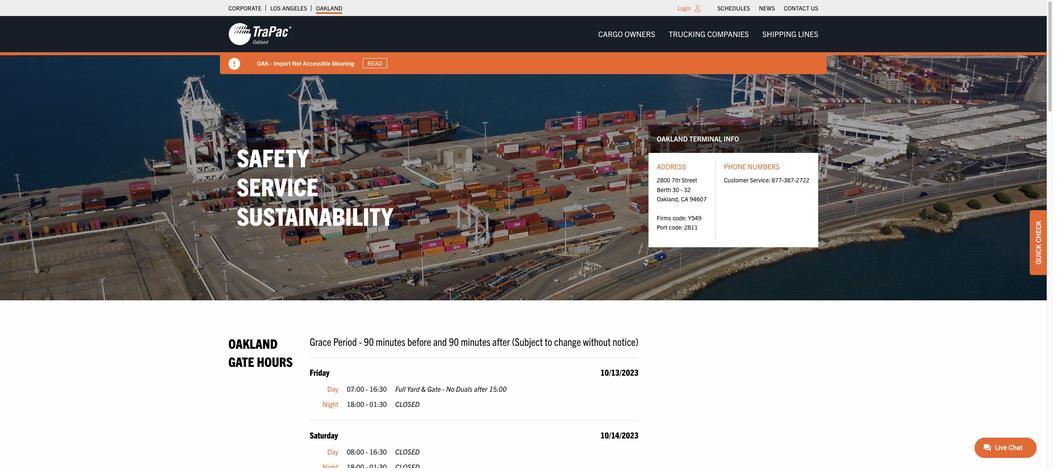 Task type: describe. For each thing, give the bounding box(es) containing it.
oakland gate hours
[[228, 335, 293, 370]]

&
[[421, 385, 426, 393]]

quick check link
[[1030, 210, 1047, 275]]

day for saturday
[[327, 448, 338, 456]]

2 minutes from the left
[[461, 335, 490, 348]]

oakland image
[[228, 22, 292, 46]]

08:00 - 16:30
[[347, 448, 387, 456]]

2811
[[684, 224, 698, 231]]

no
[[446, 385, 454, 393]]

grace
[[310, 335, 331, 348]]

shipping lines
[[762, 29, 818, 39]]

shipping
[[762, 29, 796, 39]]

- left "01:30"
[[366, 400, 368, 408]]

1 vertical spatial code:
[[669, 224, 683, 231]]

0 vertical spatial after
[[492, 335, 510, 348]]

contact us link
[[784, 2, 818, 14]]

10/14/2023
[[601, 430, 638, 440]]

0 vertical spatial code:
[[673, 214, 687, 222]]

grace period - 90 minutes before and 90 minutes after (subject to change without notice)
[[310, 335, 638, 348]]

news
[[759, 4, 775, 12]]

16:30 for saturday
[[369, 448, 387, 456]]

day for friday
[[327, 385, 338, 393]]

night
[[322, 400, 338, 408]]

- inside 2800 7th street berth 30 - 32 oakland, ca 94607
[[681, 186, 683, 193]]

meaning
[[332, 59, 354, 67]]

login link
[[678, 4, 691, 12]]

to
[[545, 335, 552, 348]]

terminal
[[689, 135, 722, 143]]

32
[[684, 186, 691, 193]]

read
[[368, 59, 382, 67]]

18:00 - 01:30
[[347, 400, 387, 408]]

service:
[[750, 176, 770, 184]]

trucking
[[669, 29, 706, 39]]

16:30 for friday
[[369, 385, 387, 393]]

10/13/2023
[[601, 367, 638, 378]]

period
[[333, 335, 357, 348]]

angeles
[[282, 4, 307, 12]]

los angeles link
[[270, 2, 307, 14]]

banner containing cargo owners
[[0, 16, 1053, 74]]

lines
[[798, 29, 818, 39]]

and
[[433, 335, 447, 348]]

customer service: 877-387-2722
[[724, 176, 810, 184]]

oakland for oakland gate hours
[[228, 335, 278, 351]]

1 horizontal spatial gate
[[427, 385, 441, 393]]

los angeles
[[270, 4, 307, 12]]

before
[[407, 335, 431, 348]]

quick
[[1034, 244, 1043, 264]]

closed for 16:30
[[395, 448, 420, 456]]

ca
[[681, 195, 688, 203]]

solid image
[[228, 58, 240, 70]]

menu bar containing schedules
[[713, 2, 823, 14]]

port
[[657, 224, 667, 231]]

oakland,
[[657, 195, 680, 203]]

check
[[1034, 221, 1043, 243]]

safety
[[237, 141, 309, 172]]

friday
[[310, 367, 329, 378]]

shipping lines link
[[756, 26, 825, 43]]

2800
[[657, 176, 670, 184]]

yard
[[407, 385, 420, 393]]

30
[[672, 186, 679, 193]]

owners
[[625, 29, 655, 39]]

los
[[270, 4, 281, 12]]

duals
[[456, 385, 472, 393]]

read link
[[363, 58, 387, 68]]

full yard & gate - no duals after 15:00
[[395, 385, 506, 393]]

(subject
[[512, 335, 543, 348]]

hours
[[257, 353, 293, 370]]

quick check
[[1034, 221, 1043, 264]]

2 90 from the left
[[449, 335, 459, 348]]

accessible
[[303, 59, 331, 67]]



Task type: locate. For each thing, give the bounding box(es) containing it.
cargo
[[598, 29, 623, 39]]

0 vertical spatial 16:30
[[369, 385, 387, 393]]

corporate link
[[228, 2, 261, 14]]

code: up the 2811
[[673, 214, 687, 222]]

phone numbers
[[724, 162, 780, 171]]

closed down yard
[[395, 400, 420, 408]]

gate
[[228, 353, 254, 370], [427, 385, 441, 393]]

gate right the &
[[427, 385, 441, 393]]

- right "08:00"
[[366, 448, 368, 456]]

1 horizontal spatial after
[[492, 335, 510, 348]]

7th
[[672, 176, 680, 184]]

1 closed from the top
[[395, 400, 420, 408]]

16:30
[[369, 385, 387, 393], [369, 448, 387, 456]]

1 vertical spatial gate
[[427, 385, 441, 393]]

1 horizontal spatial minutes
[[461, 335, 490, 348]]

customer
[[724, 176, 749, 184]]

1 vertical spatial 16:30
[[369, 448, 387, 456]]

news link
[[759, 2, 775, 14]]

cargo owners link
[[591, 26, 662, 43]]

0 vertical spatial menu bar
[[713, 2, 823, 14]]

full
[[395, 385, 405, 393]]

- right 'oak'
[[270, 59, 272, 67]]

not
[[292, 59, 302, 67]]

387-
[[784, 176, 796, 184]]

2 16:30 from the top
[[369, 448, 387, 456]]

menu bar inside "banner"
[[591, 26, 825, 43]]

1 horizontal spatial 90
[[449, 335, 459, 348]]

1 day from the top
[[327, 385, 338, 393]]

code:
[[673, 214, 687, 222], [669, 224, 683, 231]]

schedules
[[717, 4, 750, 12]]

2 horizontal spatial oakland
[[657, 135, 688, 143]]

0 horizontal spatial oakland
[[228, 335, 278, 351]]

- inside "banner"
[[270, 59, 272, 67]]

2 closed from the top
[[395, 448, 420, 456]]

numbers
[[748, 162, 780, 171]]

1 vertical spatial day
[[327, 448, 338, 456]]

oakland for oakland
[[316, 4, 342, 12]]

closed right the 08:00 - 16:30
[[395, 448, 420, 456]]

phone
[[724, 162, 746, 171]]

1 vertical spatial closed
[[395, 448, 420, 456]]

code: right port
[[669, 224, 683, 231]]

1 horizontal spatial oakland
[[316, 4, 342, 12]]

light image
[[695, 5, 701, 12]]

corporate
[[228, 4, 261, 12]]

y549
[[688, 214, 702, 222]]

info
[[724, 135, 739, 143]]

01:30
[[369, 400, 387, 408]]

877-
[[772, 176, 784, 184]]

after right duals at the bottom left of the page
[[474, 385, 488, 393]]

0 vertical spatial oakland
[[316, 4, 342, 12]]

login
[[678, 4, 691, 12]]

contact us
[[784, 4, 818, 12]]

notice)
[[613, 335, 638, 348]]

firms code:  y549 port code:  2811
[[657, 214, 702, 231]]

banner
[[0, 16, 1053, 74]]

0 vertical spatial day
[[327, 385, 338, 393]]

1 vertical spatial menu bar
[[591, 26, 825, 43]]

minutes right and on the bottom of the page
[[461, 335, 490, 348]]

oakland for oakland terminal info
[[657, 135, 688, 143]]

oakland right angeles
[[316, 4, 342, 12]]

- right "07:00" on the bottom of page
[[366, 385, 368, 393]]

saturday
[[310, 430, 338, 440]]

safety service sustainability
[[237, 141, 393, 231]]

0 horizontal spatial minutes
[[376, 335, 405, 348]]

oakland up the address
[[657, 135, 688, 143]]

90 right and on the bottom of the page
[[449, 335, 459, 348]]

oakland up hours
[[228, 335, 278, 351]]

day up the 'night'
[[327, 385, 338, 393]]

16:30 up "01:30"
[[369, 385, 387, 393]]

schedules link
[[717, 2, 750, 14]]

0 horizontal spatial after
[[474, 385, 488, 393]]

berth
[[657, 186, 671, 193]]

import
[[273, 59, 291, 67]]

oakland
[[316, 4, 342, 12], [657, 135, 688, 143], [228, 335, 278, 351]]

us
[[811, 4, 818, 12]]

oak - import not accessible meaning
[[257, 59, 354, 67]]

oakland terminal info
[[657, 135, 739, 143]]

0 vertical spatial closed
[[395, 400, 420, 408]]

cargo owners
[[598, 29, 655, 39]]

08:00
[[347, 448, 364, 456]]

menu bar down light icon
[[591, 26, 825, 43]]

minutes left before
[[376, 335, 405, 348]]

closed
[[395, 400, 420, 408], [395, 448, 420, 456]]

0 horizontal spatial 90
[[364, 335, 374, 348]]

trucking companies
[[669, 29, 749, 39]]

- right period at the left of page
[[359, 335, 362, 348]]

15:00
[[489, 385, 506, 393]]

change
[[554, 335, 581, 348]]

-
[[270, 59, 272, 67], [681, 186, 683, 193], [359, 335, 362, 348], [366, 385, 368, 393], [442, 385, 445, 393], [366, 400, 368, 408], [366, 448, 368, 456]]

day down saturday
[[327, 448, 338, 456]]

without
[[583, 335, 611, 348]]

companies
[[707, 29, 749, 39]]

1 vertical spatial oakland
[[657, 135, 688, 143]]

oakland link
[[316, 2, 342, 14]]

90
[[364, 335, 374, 348], [449, 335, 459, 348]]

sustainability
[[237, 200, 393, 231]]

2 day from the top
[[327, 448, 338, 456]]

2 vertical spatial oakland
[[228, 335, 278, 351]]

street
[[682, 176, 697, 184]]

minutes
[[376, 335, 405, 348], [461, 335, 490, 348]]

gate left hours
[[228, 353, 254, 370]]

menu bar containing cargo owners
[[591, 26, 825, 43]]

address
[[657, 162, 686, 171]]

- left 32
[[681, 186, 683, 193]]

94607
[[690, 195, 707, 203]]

oakland inside oakland gate hours
[[228, 335, 278, 351]]

18:00
[[347, 400, 364, 408]]

07:00
[[347, 385, 364, 393]]

0 vertical spatial gate
[[228, 353, 254, 370]]

after left (subject
[[492, 335, 510, 348]]

90 right period at the left of page
[[364, 335, 374, 348]]

0 horizontal spatial gate
[[228, 353, 254, 370]]

closed for 01:30
[[395, 400, 420, 408]]

menu bar
[[713, 2, 823, 14], [591, 26, 825, 43]]

16:30 right "08:00"
[[369, 448, 387, 456]]

menu bar up shipping
[[713, 2, 823, 14]]

after
[[492, 335, 510, 348], [474, 385, 488, 393]]

gate inside oakland gate hours
[[228, 353, 254, 370]]

oak
[[257, 59, 269, 67]]

2800 7th street berth 30 - 32 oakland, ca 94607
[[657, 176, 707, 203]]

1 vertical spatial after
[[474, 385, 488, 393]]

contact
[[784, 4, 809, 12]]

1 90 from the left
[[364, 335, 374, 348]]

07:00 - 16:30
[[347, 385, 387, 393]]

- left the no
[[442, 385, 445, 393]]

1 16:30 from the top
[[369, 385, 387, 393]]

1 minutes from the left
[[376, 335, 405, 348]]

firms
[[657, 214, 671, 222]]

2722
[[796, 176, 810, 184]]

service
[[237, 171, 318, 202]]



Task type: vqa. For each thing, say whether or not it's contained in the screenshot.
TUESDAY
no



